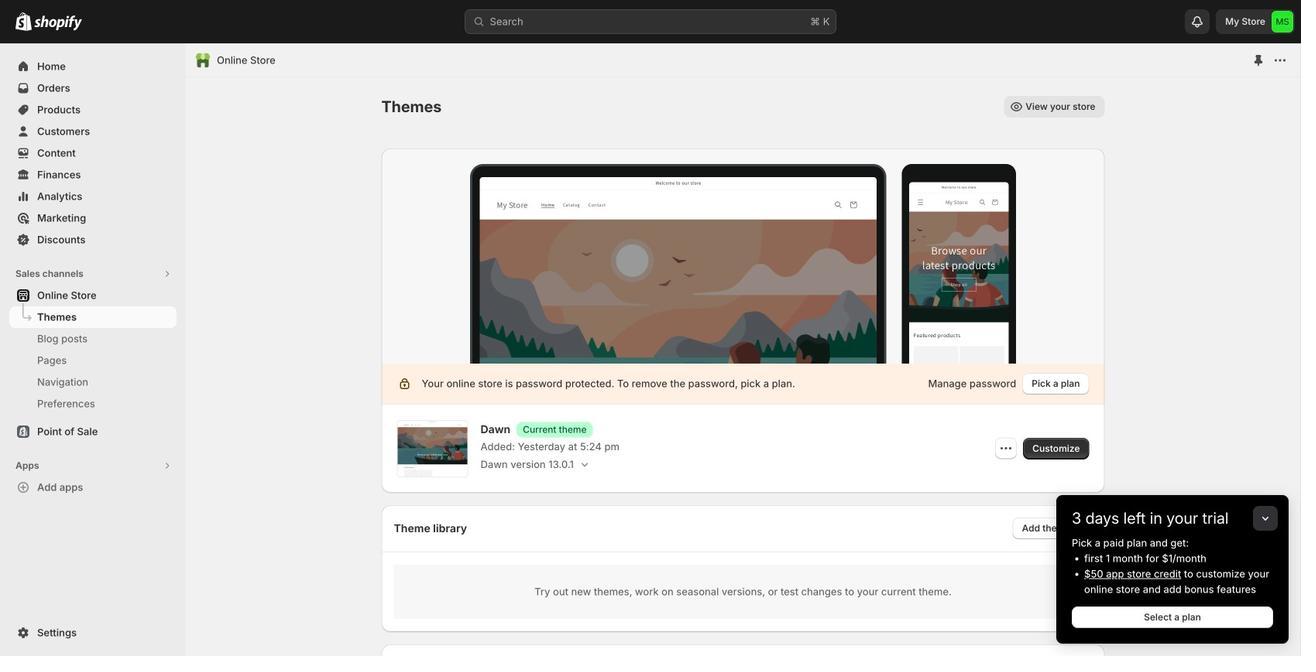Task type: vqa. For each thing, say whether or not it's contained in the screenshot.
Online Store Image
yes



Task type: describe. For each thing, give the bounding box(es) containing it.
online store image
[[195, 53, 211, 68]]

my store image
[[1272, 11, 1293, 33]]



Task type: locate. For each thing, give the bounding box(es) containing it.
shopify image
[[15, 12, 32, 31]]

shopify image
[[34, 15, 82, 31]]



